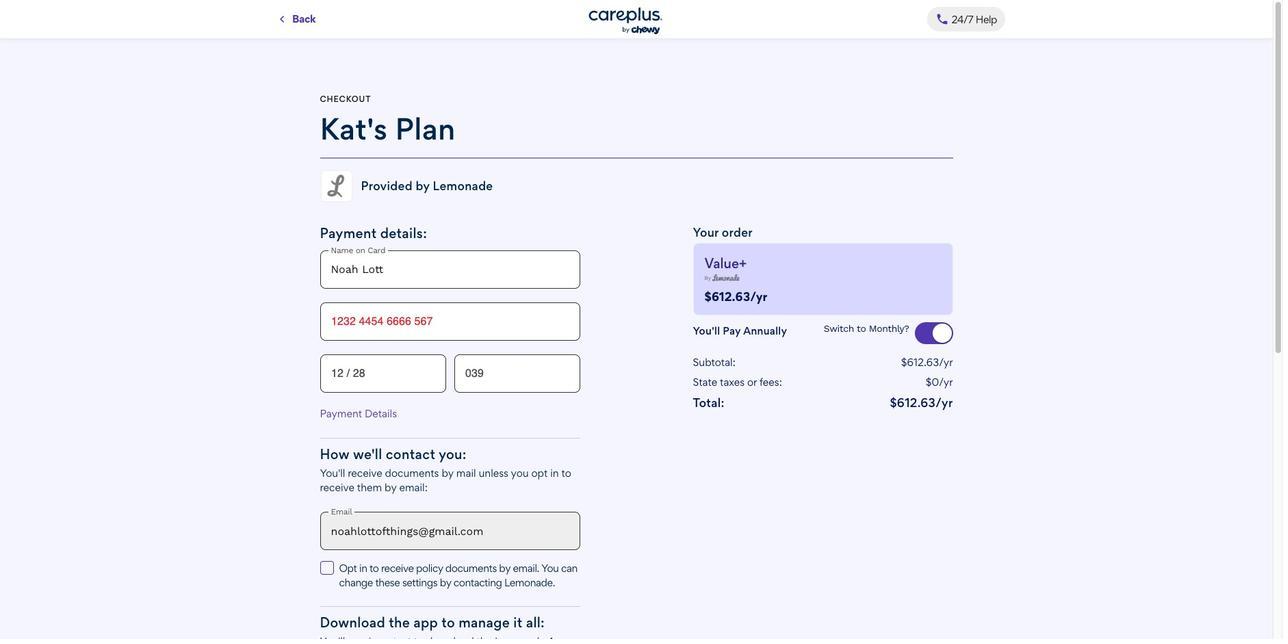 Task type: locate. For each thing, give the bounding box(es) containing it.
you
[[511, 467, 529, 480]]

payment details
[[320, 407, 397, 420]]

yr down $ 0 / yr
[[942, 395, 953, 410]]

by
[[416, 178, 430, 193], [442, 467, 454, 480], [385, 481, 397, 494], [499, 562, 511, 575], [440, 577, 451, 590]]

None text field
[[320, 512, 580, 550]]

content element
[[320, 94, 953, 639]]

0 horizontal spatial documents
[[385, 467, 439, 480]]

24/7 help
[[952, 13, 998, 26]]

fees:
[[760, 376, 782, 389]]

documents inside opt in to receive policy documents by email. you can change these settings by contacting lemonade.
[[446, 562, 497, 575]]

payment left "details"
[[320, 407, 362, 420]]

1 payment from the top
[[320, 225, 377, 241]]

receive up these
[[381, 562, 414, 575]]

back
[[292, 12, 316, 25]]

$ 612.63 / yr down 0
[[890, 395, 953, 410]]

$ 612.63 / yr for total:
[[890, 395, 953, 410]]

policy
[[416, 562, 443, 575]]

yr for state taxes or fees:
[[944, 376, 953, 389]]

can
[[561, 562, 578, 575]]

0 vertical spatial documents
[[385, 467, 439, 480]]

612.63 down lemonade icon
[[712, 289, 751, 304]]

/ for total:
[[936, 395, 942, 410]]

1 vertical spatial you'll
[[320, 467, 345, 480]]

back button
[[268, 7, 324, 31]]

612.63
[[712, 289, 751, 304], [908, 356, 940, 369], [898, 395, 936, 410]]

1 horizontal spatial you'll
[[693, 324, 721, 337]]

0 vertical spatial payment
[[320, 225, 377, 241]]

them
[[357, 481, 382, 494]]

$ 612.63 / yr
[[705, 289, 768, 304], [902, 356, 953, 369], [890, 395, 953, 410]]

to right switch
[[857, 323, 866, 334]]

yr up $ 0 / yr
[[944, 356, 953, 369]]

612.63 down 0
[[898, 395, 936, 410]]

$ 612.63 / yr up 0
[[902, 356, 953, 369]]

0 vertical spatial receive
[[348, 467, 383, 480]]

0 vertical spatial in
[[551, 467, 559, 480]]

lemonade.
[[505, 577, 555, 590]]

how we'll contact you: you'll receive documents by mail unless you opt in to receive them by email:
[[320, 446, 572, 494]]

0
[[932, 376, 940, 389]]

0 horizontal spatial in
[[359, 562, 367, 575]]

opt
[[532, 467, 548, 480]]

by left mail at the bottom
[[442, 467, 454, 480]]

by
[[705, 275, 711, 281]]

$
[[705, 289, 712, 304], [902, 356, 908, 369], [926, 376, 932, 389], [890, 395, 898, 410]]

order
[[722, 225, 753, 239]]

opt
[[339, 562, 357, 575]]

yr for subtotal:
[[944, 356, 953, 369]]

checkout kat's plan
[[320, 94, 456, 147]]

2 vertical spatial receive
[[381, 562, 414, 575]]

1 vertical spatial in
[[359, 562, 367, 575]]

mail
[[457, 467, 476, 480]]

1 horizontal spatial in
[[551, 467, 559, 480]]

documents up email:
[[385, 467, 439, 480]]

1 vertical spatial payment
[[320, 407, 362, 420]]

in inside how we'll contact you: you'll receive documents by mail unless you opt in to receive them by email:
[[551, 467, 559, 480]]

receive
[[348, 467, 383, 480], [320, 481, 355, 494], [381, 562, 414, 575]]

contacting
[[454, 577, 502, 590]]

your order
[[693, 225, 753, 239]]

1 vertical spatial documents
[[446, 562, 497, 575]]

receive up the them
[[348, 467, 383, 480]]

documents
[[385, 467, 439, 480], [446, 562, 497, 575]]

to inside opt in to receive policy documents by email. you can change these settings by contacting lemonade.
[[370, 562, 379, 575]]

1 vertical spatial 612.63
[[908, 356, 940, 369]]

settings
[[403, 577, 438, 590]]

we'll
[[353, 446, 382, 463]]

0 vertical spatial 612.63
[[712, 289, 751, 304]]

0 horizontal spatial you'll
[[320, 467, 345, 480]]

the
[[389, 615, 410, 631]]

yr right 0
[[944, 376, 953, 389]]

plan
[[395, 110, 456, 147]]

to right opt
[[562, 467, 572, 480]]

by right the them
[[385, 481, 397, 494]]

by right provided
[[416, 178, 430, 193]]

0 vertical spatial you'll
[[693, 324, 721, 337]]

provided by lemonade
[[361, 178, 493, 193]]

$ 612.63 / yr down lemonade icon
[[705, 289, 768, 304]]

contact
[[386, 446, 436, 463]]

receive inside opt in to receive policy documents by email. you can change these settings by contacting lemonade.
[[381, 562, 414, 575]]

app
[[414, 615, 438, 631]]

details:
[[380, 225, 427, 241]]

None text field
[[320, 250, 580, 289]]

receive left the them
[[320, 481, 355, 494]]

you'll left pay
[[693, 324, 721, 337]]

/
[[751, 289, 756, 304], [940, 356, 944, 369], [940, 376, 944, 389], [936, 395, 942, 410]]

download
[[320, 615, 385, 631]]

in
[[551, 467, 559, 480], [359, 562, 367, 575]]

24/7
[[952, 13, 974, 26]]

1 vertical spatial $ 612.63 / yr
[[902, 356, 953, 369]]

documents up contacting
[[446, 562, 497, 575]]

2 vertical spatial 612.63
[[898, 395, 936, 410]]

612.63 up 0
[[908, 356, 940, 369]]

how
[[320, 446, 350, 463]]

state taxes or fees:
[[693, 376, 782, 389]]

to
[[857, 323, 866, 334], [562, 467, 572, 480], [370, 562, 379, 575], [442, 615, 455, 631]]

2 vertical spatial $ 612.63 / yr
[[890, 395, 953, 410]]

to up these
[[370, 562, 379, 575]]

payment down lemonade insurance logo
[[320, 225, 377, 241]]

opt in to receive policy documents by email. you can change these settings by contacting lemonade.
[[339, 562, 578, 590]]

yr
[[756, 289, 768, 304], [944, 356, 953, 369], [944, 376, 953, 389], [942, 395, 953, 410]]

2 payment from the top
[[320, 407, 362, 420]]

you'll down how
[[320, 467, 345, 480]]

1 horizontal spatial documents
[[446, 562, 497, 575]]

subtotal:
[[693, 356, 736, 369]]

lemonade image
[[713, 275, 740, 281]]

payment details:
[[320, 225, 427, 241]]

you'll
[[693, 324, 721, 337], [320, 467, 345, 480]]

payment
[[320, 225, 377, 241], [320, 407, 362, 420]]

monthly?
[[869, 323, 910, 334]]

0 vertical spatial $ 612.63 / yr
[[705, 289, 768, 304]]



Task type: describe. For each thing, give the bounding box(es) containing it.
provided
[[361, 178, 413, 193]]

/ for subtotal:
[[940, 356, 944, 369]]

kat's
[[320, 110, 388, 147]]

$ for subtotal:
[[902, 356, 908, 369]]

change
[[339, 577, 373, 590]]

$ 0 / yr
[[926, 376, 953, 389]]

lemonade
[[433, 178, 493, 193]]

none text field inside content element
[[320, 512, 580, 550]]

all:
[[526, 615, 545, 631]]

pay
[[723, 324, 741, 337]]

checkout
[[320, 94, 371, 104]]

24/7 help button
[[927, 7, 1006, 31]]

$ 612.63 / yr for subtotal:
[[902, 356, 953, 369]]

documents inside how we'll contact you: you'll receive documents by mail unless you opt in to receive them by email:
[[385, 467, 439, 480]]

you'll inside how we'll contact you: you'll receive documents by mail unless you opt in to receive them by email:
[[320, 467, 345, 480]]

switch
[[824, 323, 854, 334]]

$ for total:
[[890, 395, 898, 410]]

1 vertical spatial receive
[[320, 481, 355, 494]]

annually
[[744, 324, 788, 337]]

payment for payment details
[[320, 407, 362, 420]]

yr up annually
[[756, 289, 768, 304]]

taxes
[[720, 376, 745, 389]]

your
[[693, 225, 719, 239]]

$ for state taxes or fees:
[[926, 376, 932, 389]]

you
[[542, 562, 559, 575]]

payment for payment details:
[[320, 225, 377, 241]]

to inside how we'll contact you: you'll receive documents by mail unless you opt in to receive them by email:
[[562, 467, 572, 480]]

lemonade insurance logo image
[[320, 169, 353, 202]]

help
[[976, 13, 998, 26]]

email.
[[513, 562, 540, 575]]

switch to monthly?
[[824, 323, 910, 334]]

these
[[375, 577, 400, 590]]

by down "policy"
[[440, 577, 451, 590]]

none text field inside content element
[[320, 250, 580, 289]]

by left email.
[[499, 562, 511, 575]]

612.63 for subtotal:
[[908, 356, 940, 369]]

state
[[693, 376, 718, 389]]

yr for total:
[[942, 395, 953, 410]]

chewy health insurance careplus logo image
[[589, 7, 663, 34]]

to right app
[[442, 615, 455, 631]]

you:
[[439, 446, 467, 463]]

in inside opt in to receive policy documents by email. you can change these settings by contacting lemonade.
[[359, 562, 367, 575]]

you'll pay annually
[[693, 324, 788, 337]]

download the app to manage it all:
[[320, 615, 545, 631]]

it
[[514, 615, 523, 631]]

or
[[748, 376, 757, 389]]

/ for state taxes or fees:
[[940, 376, 944, 389]]

details
[[365, 407, 397, 420]]

unless
[[479, 467, 509, 480]]

total:
[[693, 395, 725, 410]]

email:
[[399, 481, 428, 494]]

612.63 for total:
[[898, 395, 936, 410]]

value+
[[705, 255, 747, 271]]

manage
[[459, 615, 510, 631]]



Task type: vqa. For each thing, say whether or not it's contained in the screenshot.
New
no



